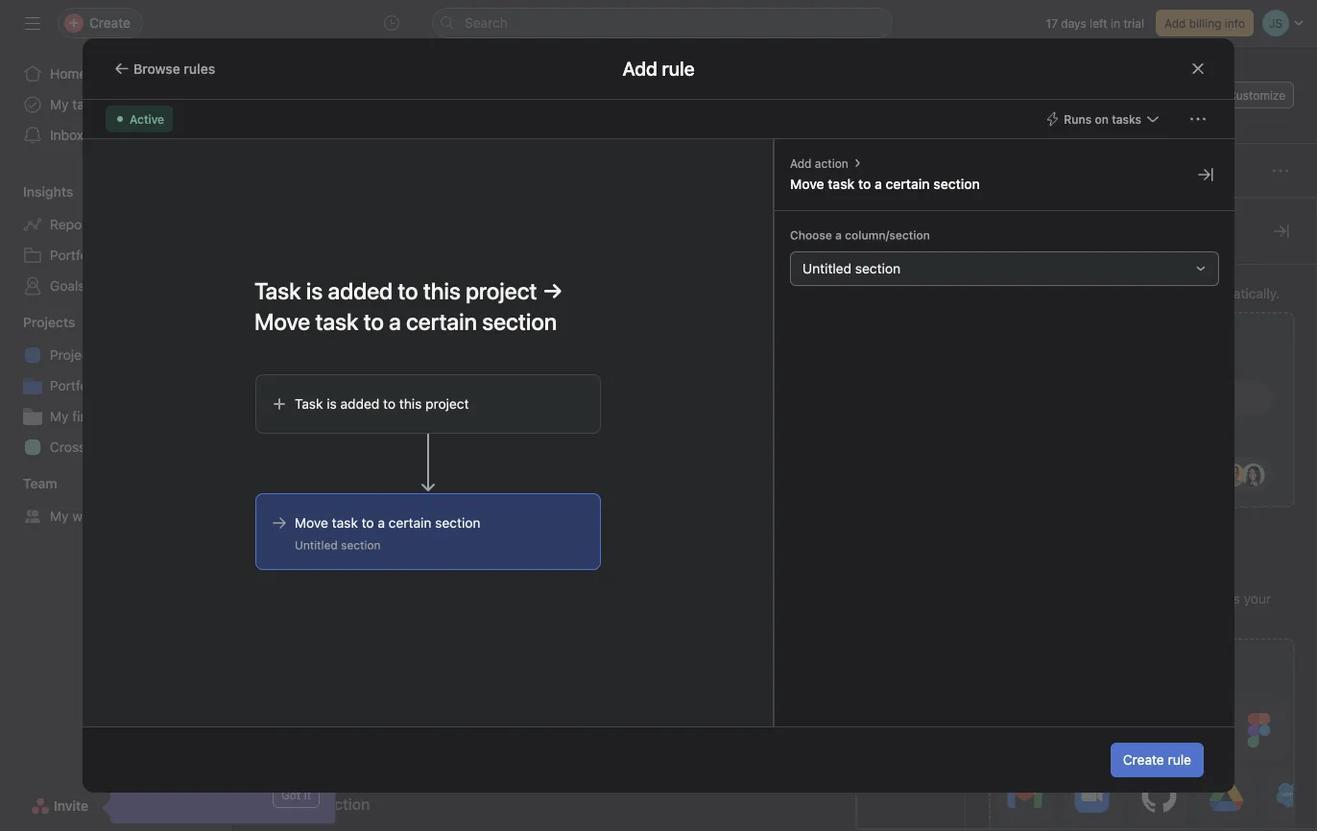 Task type: vqa. For each thing, say whether or not it's contained in the screenshot.
ADD within Header To do tree grid
yes



Task type: describe. For each thing, give the bounding box(es) containing it.
my for my tasks
[[50, 97, 69, 112]]

0 horizontal spatial certain
[[389, 515, 432, 531]]

completed image for schedule kickoff meeting text box
[[280, 417, 303, 440]]

my tasks link
[[12, 89, 219, 120]]

add task… button for 1st add task… row from the bottom of the page
[[308, 488, 373, 509]]

to left get
[[1056, 286, 1068, 302]]

a up column/section
[[875, 176, 883, 192]]

home link
[[12, 59, 219, 89]]

section inside untitled section dropdown button
[[856, 261, 901, 277]]

untitled inside dropdown button
[[803, 261, 852, 277]]

billing
[[1190, 16, 1222, 30]]

1 vertical spatial the
[[1057, 612, 1077, 628]]

hide sidebar image
[[25, 15, 40, 31]]

on
[[1095, 112, 1109, 126]]

portfolio
[[100, 409, 152, 425]]

most.
[[1080, 612, 1115, 628]]

1 vertical spatial move task to a certain section
[[295, 515, 481, 531]]

untitled section button
[[790, 252, 1220, 286]]

added
[[341, 396, 380, 412]]

got
[[281, 789, 301, 802]]

in inside invite a teammate to start collaborating in asana got it
[[210, 752, 221, 767]]

build integrated workflows with the tools your team uses the most.
[[989, 591, 1272, 628]]

plan
[[204, 439, 230, 455]]

runs on tasks
[[1065, 112, 1142, 126]]

goals
[[50, 278, 85, 294]]

search list box
[[432, 8, 893, 38]]

teams element
[[0, 467, 231, 536]]

reporting link
[[12, 209, 219, 240]]

doing
[[285, 535, 327, 554]]

global element
[[0, 47, 231, 162]]

done
[[1160, 286, 1192, 302]]

share
[[1148, 88, 1180, 102]]

my workspace link
[[12, 501, 219, 532]]

add action
[[790, 157, 849, 170]]

action
[[815, 157, 849, 170]]

customize
[[1229, 88, 1286, 102]]

1 add task… from the top
[[308, 298, 373, 314]]

add inside header to do tree grid
[[308, 490, 333, 506]]

invite for invite a teammate to start collaborating in asana got it
[[126, 730, 159, 746]]

your inside build integrated workflows with the tools your team uses the most.
[[1245, 591, 1272, 607]]

share button
[[1124, 82, 1188, 109]]

doing button
[[285, 527, 327, 562]]

untitled section button
[[285, 706, 398, 741]]

browse rules button
[[106, 55, 224, 82]]

trial
[[1124, 16, 1145, 30]]

choose a column/section
[[790, 229, 931, 242]]

inbox
[[50, 127, 84, 143]]

section inside the add section button
[[318, 796, 370, 814]]

17 days left in trial
[[1047, 16, 1145, 30]]

this
[[399, 396, 422, 412]]

portfolios link
[[12, 240, 219, 271]]

1 vertical spatial move
[[295, 515, 328, 531]]

down arrow image
[[422, 434, 435, 492]]

is
[[327, 396, 337, 412]]

integrated
[[1024, 591, 1088, 607]]

cross-functional project plan link
[[12, 432, 230, 463]]

1 vertical spatial untitled section
[[295, 539, 381, 552]]

to right the doing button
[[362, 515, 374, 531]]

create rule button
[[1111, 743, 1204, 778]]

2 fields
[[892, 289, 931, 303]]

cell for schedule kickoff meeting cell
[[790, 411, 905, 447]]

tasks inside runs on tasks dropdown button
[[1112, 112, 1142, 126]]

info
[[1225, 16, 1246, 30]]

collapse task list for this section image
[[260, 716, 276, 731]]

1 button
[[474, 419, 502, 438]]

0 vertical spatial in
[[1111, 16, 1121, 30]]

project1
[[50, 347, 100, 363]]

add action button
[[790, 155, 849, 172]]

team button
[[0, 474, 57, 494]]

insights button
[[0, 182, 73, 202]]

schedule kickoff meeting cell
[[231, 411, 790, 447]]

got it button
[[273, 782, 320, 809]]

team
[[23, 476, 57, 492]]

create
[[1124, 753, 1165, 768]]

invite a teammate to start collaborating in asana tooltip
[[105, 717, 335, 824]]

invite button
[[18, 790, 101, 824]]

0 horizontal spatial project
[[157, 439, 200, 455]]

rules
[[989, 257, 1029, 275]]

task is added to this project
[[295, 396, 469, 412]]

uses
[[1024, 612, 1053, 628]]

1 horizontal spatial move task to a certain section
[[790, 176, 981, 192]]

choose
[[790, 229, 833, 242]]

goals link
[[12, 271, 219, 302]]

add section
[[285, 796, 370, 814]]

it
[[304, 789, 311, 802]]

asana
[[225, 752, 263, 767]]

a down share timeline with teammates text field
[[378, 515, 385, 531]]

tasks inside the my tasks link
[[72, 97, 105, 112]]

insights element
[[0, 175, 231, 305]]

untitled section inside dropdown button
[[803, 261, 901, 277]]

add a rule to get your work done automatically.
[[989, 286, 1281, 302]]

column/section
[[845, 229, 931, 242]]

with
[[1157, 591, 1183, 607]]

left
[[1090, 16, 1108, 30]]

Share timeline with teammates text field
[[304, 454, 503, 473]]

cell for 'draft project brief' cell
[[790, 377, 905, 412]]

1 inside projects element
[[106, 378, 112, 394]]

1 vertical spatial untitled
[[295, 539, 338, 552]]

add task… button for second add task… row from the bottom of the page
[[308, 295, 373, 316]]

Schedule kickoff meeting text field
[[304, 419, 470, 438]]

0 vertical spatial your
[[1096, 286, 1123, 302]]

task… inside header to do tree grid
[[337, 490, 373, 506]]

2
[[892, 289, 899, 303]]

portfolio 1 link
[[12, 371, 219, 401]]

2 add task… row from the top
[[231, 480, 1318, 516]]

a for add a rule to get your work done automatically.
[[1018, 286, 1025, 302]]

1 inside button
[[478, 422, 483, 436]]

project inside popup button
[[426, 396, 469, 412]]

1 horizontal spatial certain
[[886, 176, 930, 192]]



Task type: locate. For each thing, give the bounding box(es) containing it.
your
[[1096, 286, 1123, 302], [1245, 591, 1272, 607]]

my inside teams element
[[50, 509, 69, 524]]

1 horizontal spatial project
[[426, 396, 469, 412]]

move up doing
[[295, 515, 328, 531]]

teammate
[[174, 730, 236, 746]]

to up asana
[[239, 730, 252, 746]]

1 horizontal spatial 1
[[478, 422, 483, 436]]

add task… row down choose
[[231, 287, 1318, 324]]

add task… button
[[308, 295, 373, 316], [308, 488, 373, 509]]

to inside invite a teammate to start collaborating in asana got it
[[239, 730, 252, 746]]

Draft project brief text field
[[304, 385, 424, 404]]

rule left get
[[1029, 286, 1052, 302]]

0 horizontal spatial the
[[1057, 612, 1077, 628]]

customize button
[[1205, 82, 1295, 109]]

1 horizontal spatial the
[[1187, 591, 1207, 607]]

functional
[[92, 439, 153, 455]]

2 task… from the top
[[337, 490, 373, 506]]

section down share timeline with teammates cell
[[435, 515, 481, 531]]

add task… up doing
[[308, 490, 373, 506]]

task
[[828, 176, 855, 192], [332, 515, 358, 531]]

1 vertical spatial in
[[210, 752, 221, 767]]

cell
[[790, 377, 905, 412], [904, 377, 1019, 412], [790, 411, 905, 447], [904, 411, 1019, 447], [904, 446, 1019, 481]]

None text field
[[312, 64, 573, 99]]

1 vertical spatial task
[[332, 515, 358, 531]]

create rule
[[1124, 753, 1192, 768]]

1 vertical spatial add task… row
[[231, 480, 1318, 516]]

section right it
[[318, 796, 370, 814]]

add
[[1165, 16, 1187, 30], [790, 157, 812, 170], [989, 286, 1014, 302], [308, 298, 333, 314], [308, 490, 333, 506], [285, 796, 314, 814]]

invite inside button
[[54, 799, 89, 815]]

0 horizontal spatial tasks
[[72, 97, 105, 112]]

1 vertical spatial your
[[1245, 591, 1272, 607]]

projects element
[[0, 305, 231, 467]]

completed image inside schedule kickoff meeting cell
[[280, 417, 303, 440]]

2 my from the top
[[50, 409, 69, 425]]

Completed checkbox
[[280, 417, 303, 440]]

0 horizontal spatial rule
[[1029, 286, 1052, 302]]

add task… row
[[231, 287, 1318, 324], [231, 480, 1318, 516]]

my inside global "element"
[[50, 97, 69, 112]]

build
[[989, 591, 1020, 607]]

portfolios
[[50, 247, 109, 263]]

1 up share timeline with teammates cell
[[478, 422, 483, 436]]

your right get
[[1096, 286, 1123, 302]]

close side pane image
[[1199, 167, 1214, 182]]

rule
[[1029, 286, 1052, 302], [1168, 753, 1192, 768]]

completed image down task
[[280, 417, 303, 440]]

completed image
[[280, 383, 303, 406], [280, 417, 303, 440]]

add task… inside header to do tree grid
[[308, 490, 373, 506]]

3 my from the top
[[50, 509, 69, 524]]

0 horizontal spatial 1
[[106, 378, 112, 394]]

my workspace
[[50, 509, 139, 524]]

assignee
[[798, 209, 848, 223]]

projects
[[23, 315, 75, 330]]

first
[[72, 409, 97, 425]]

status
[[1141, 209, 1176, 223]]

workspace
[[72, 509, 139, 524]]

home
[[50, 66, 87, 82]]

add section button
[[255, 788, 378, 822]]

my for my workspace
[[50, 509, 69, 524]]

1 vertical spatial rule
[[1168, 753, 1192, 768]]

add task… button up doing
[[308, 488, 373, 509]]

0 vertical spatial invite
[[126, 730, 159, 746]]

the down integrated
[[1057, 612, 1077, 628]]

in down teammate
[[210, 752, 221, 767]]

1 vertical spatial project
[[157, 439, 200, 455]]

portfolio 1
[[50, 378, 112, 394]]

0 vertical spatial add task… button
[[308, 295, 373, 316]]

browse rules
[[134, 61, 215, 76]]

0 horizontal spatial move
[[295, 515, 328, 531]]

0 horizontal spatial invite
[[54, 799, 89, 815]]

add billing info button
[[1156, 10, 1254, 36]]

in
[[1111, 16, 1121, 30], [210, 752, 221, 767]]

my tasks
[[50, 97, 105, 112]]

my inside projects element
[[50, 409, 69, 425]]

certain up due
[[886, 176, 930, 192]]

my down team
[[50, 509, 69, 524]]

0 vertical spatial untitled section
[[803, 261, 901, 277]]

start
[[256, 730, 284, 746]]

task is added to this project button
[[255, 375, 601, 434]]

move task to a certain section up due
[[790, 176, 981, 192]]

1 my from the top
[[50, 97, 69, 112]]

inbox link
[[12, 120, 219, 151]]

runs on tasks button
[[1037, 106, 1170, 133]]

2 add task… button from the top
[[308, 488, 373, 509]]

section up 'date'
[[934, 176, 981, 192]]

tasks down home
[[72, 97, 105, 112]]

cell for share timeline with teammates cell
[[904, 446, 1019, 481]]

2 vertical spatial my
[[50, 509, 69, 524]]

17
[[1047, 16, 1058, 30]]

1 vertical spatial invite
[[54, 799, 89, 815]]

project left plan
[[157, 439, 200, 455]]

section right doing
[[341, 539, 381, 552]]

to inside popup button
[[383, 396, 396, 412]]

a up collaborating
[[163, 730, 170, 746]]

certain down share timeline with teammates text field
[[389, 515, 432, 531]]

my first portfolio
[[50, 409, 152, 425]]

add to starred image
[[609, 74, 625, 89]]

1 vertical spatial add task…
[[308, 490, 373, 506]]

active button
[[106, 106, 173, 133]]

my left first
[[50, 409, 69, 425]]

0 vertical spatial 1
[[106, 378, 112, 394]]

close this dialog image
[[1191, 61, 1206, 76]]

0 vertical spatial untitled
[[803, 261, 852, 277]]

row containing assignee
[[231, 198, 1318, 233]]

completed image inside 'draft project brief' cell
[[280, 383, 303, 406]]

to
[[859, 176, 872, 192], [1056, 286, 1068, 302], [383, 396, 396, 412], [362, 515, 374, 531], [239, 730, 252, 746]]

rule inside button
[[1168, 753, 1192, 768]]

0 vertical spatial my
[[50, 97, 69, 112]]

reporting
[[50, 217, 111, 232]]

date
[[937, 209, 962, 223]]

header to do tree grid
[[231, 377, 1318, 516]]

section inside untitled section button
[[346, 714, 398, 732]]

1 vertical spatial my
[[50, 409, 69, 425]]

row
[[231, 198, 1318, 233], [255, 232, 1295, 234], [231, 377, 1318, 412], [231, 446, 1318, 481], [231, 569, 1318, 605], [231, 658, 1318, 694], [231, 747, 1318, 784]]

a for choose a column/section
[[836, 229, 842, 242]]

0 vertical spatial task
[[828, 176, 855, 192]]

1 horizontal spatial tasks
[[1112, 112, 1142, 126]]

1 vertical spatial task…
[[337, 490, 373, 506]]

the
[[1187, 591, 1207, 607], [1057, 612, 1077, 628]]

1 task… from the top
[[337, 298, 373, 314]]

0 horizontal spatial move task to a certain section
[[295, 515, 481, 531]]

add task… row down 1 row
[[231, 480, 1318, 516]]

1 down project1 link at the left top of page
[[106, 378, 112, 394]]

0 vertical spatial move
[[790, 176, 825, 192]]

1 completed image from the top
[[280, 383, 303, 406]]

1 add task… row from the top
[[231, 287, 1318, 324]]

move down add action
[[790, 176, 825, 192]]

add billing info
[[1165, 16, 1246, 30]]

a
[[875, 176, 883, 192], [836, 229, 842, 242], [1018, 286, 1025, 302], [378, 515, 385, 531], [163, 730, 170, 746]]

1 vertical spatial certain
[[389, 515, 432, 531]]

2 add task… from the top
[[308, 490, 373, 506]]

Completed checkbox
[[280, 383, 303, 406]]

workflows
[[1091, 591, 1154, 607]]

runs
[[1065, 112, 1092, 126]]

1 vertical spatial completed image
[[280, 417, 303, 440]]

1 horizontal spatial invite
[[126, 730, 159, 746]]

active
[[130, 112, 164, 126]]

0 vertical spatial project
[[426, 396, 469, 412]]

search button
[[432, 8, 893, 38]]

section up add section
[[346, 714, 398, 732]]

2 completed image from the top
[[280, 417, 303, 440]]

0 horizontal spatial in
[[210, 752, 221, 767]]

0 vertical spatial add task…
[[308, 298, 373, 314]]

my
[[50, 97, 69, 112], [50, 409, 69, 425], [50, 509, 69, 524]]

in right left
[[1111, 16, 1121, 30]]

section up 2
[[856, 261, 901, 277]]

project right this
[[426, 396, 469, 412]]

1 horizontal spatial task
[[828, 176, 855, 192]]

tools
[[1211, 591, 1241, 607]]

add rule
[[623, 57, 695, 80]]

task down action
[[828, 176, 855, 192]]

a for invite a teammate to start collaborating in asana got it
[[163, 730, 170, 746]]

0 horizontal spatial task
[[332, 515, 358, 531]]

move task to a certain section down share timeline with teammates text field
[[295, 515, 481, 531]]

invite for invite
[[54, 799, 89, 815]]

draft project brief cell
[[231, 377, 790, 412]]

task
[[295, 396, 323, 412]]

0 vertical spatial rule
[[1029, 286, 1052, 302]]

invite inside invite a teammate to start collaborating in asana got it
[[126, 730, 159, 746]]

close details image
[[1275, 224, 1290, 239]]

your right tools
[[1245, 591, 1272, 607]]

1 row
[[231, 411, 1318, 447]]

invite
[[126, 730, 159, 746], [54, 799, 89, 815]]

task… up draft project brief "text box"
[[337, 298, 373, 314]]

a inside invite a teammate to start collaborating in asana got it
[[163, 730, 170, 746]]

the right with on the right bottom of page
[[1187, 591, 1207, 607]]

1 horizontal spatial rule
[[1168, 753, 1192, 768]]

add task… up draft project brief "text box"
[[308, 298, 373, 314]]

1 vertical spatial 1
[[478, 422, 483, 436]]

0 horizontal spatial your
[[1096, 286, 1123, 302]]

to left this
[[383, 396, 396, 412]]

0 vertical spatial certain
[[886, 176, 930, 192]]

my first portfolio link
[[12, 401, 219, 432]]

Add a name for this rule text field
[[242, 269, 601, 344]]

completed image for draft project brief "text box"
[[280, 383, 303, 406]]

1 horizontal spatial move
[[790, 176, 825, 192]]

1 add task… button from the top
[[308, 295, 373, 316]]

2 vertical spatial untitled
[[285, 714, 342, 732]]

get
[[1072, 286, 1092, 302]]

js button
[[1036, 84, 1059, 107]]

task right the doing button
[[332, 515, 358, 531]]

completed image up completed checkbox
[[280, 383, 303, 406]]

move task to a certain section
[[790, 176, 981, 192], [295, 515, 481, 531]]

0 vertical spatial task…
[[337, 298, 373, 314]]

certain
[[886, 176, 930, 192], [389, 515, 432, 531]]

untitled inside button
[[285, 714, 342, 732]]

1 vertical spatial add task… button
[[308, 488, 373, 509]]

my for my first portfolio
[[50, 409, 69, 425]]

a down rules
[[1018, 286, 1025, 302]]

add task… button up draft project brief "text box"
[[308, 295, 373, 316]]

portfolio
[[50, 378, 102, 394]]

share timeline with teammates cell
[[231, 446, 790, 481]]

a down assignee
[[836, 229, 842, 242]]

cross-functional project plan
[[50, 439, 230, 455]]

priority
[[1027, 209, 1066, 223]]

search
[[465, 15, 508, 31]]

fields
[[902, 289, 931, 303]]

0 vertical spatial move task to a certain section
[[790, 176, 981, 192]]

to up choose a column/section
[[859, 176, 872, 192]]

automatically.
[[1195, 286, 1281, 302]]

1 horizontal spatial your
[[1245, 591, 1272, 607]]

task… down share timeline with teammates text field
[[337, 490, 373, 506]]

2 vertical spatial untitled section
[[285, 714, 398, 732]]

0 vertical spatial the
[[1187, 591, 1207, 607]]

task…
[[337, 298, 373, 314], [337, 490, 373, 506]]

rule right "create"
[[1168, 753, 1192, 768]]

0 vertical spatial completed image
[[280, 383, 303, 406]]

days
[[1062, 16, 1087, 30]]

0 vertical spatial add task… row
[[231, 287, 1318, 324]]

move
[[790, 176, 825, 192], [295, 515, 328, 531]]

tasks right on
[[1112, 112, 1142, 126]]

untitled
[[803, 261, 852, 277], [295, 539, 338, 552], [285, 714, 342, 732]]

invite a teammate to start collaborating in asana got it
[[126, 730, 311, 802]]

my up inbox
[[50, 97, 69, 112]]

1 horizontal spatial in
[[1111, 16, 1121, 30]]

insights
[[23, 184, 73, 200]]



